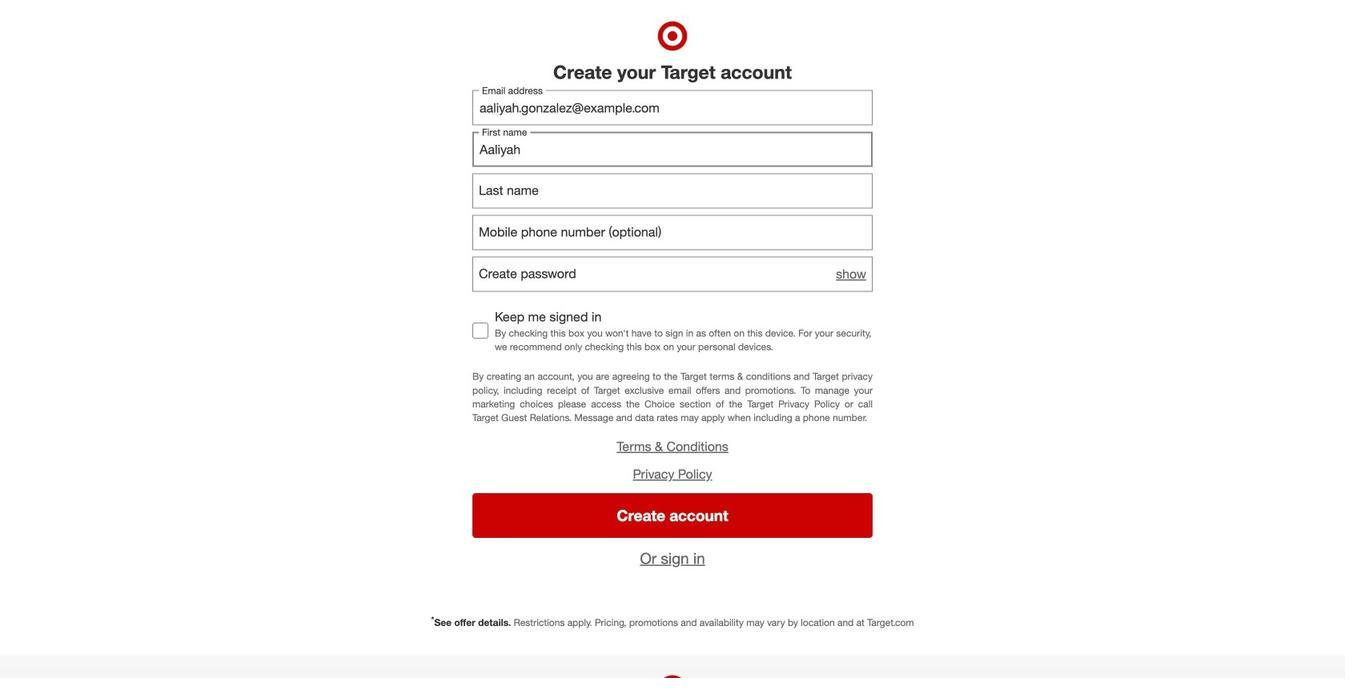 Task type: vqa. For each thing, say whether or not it's contained in the screenshot.
STORES
no



Task type: describe. For each thing, give the bounding box(es) containing it.
us members only. image
[[482, 222, 505, 245]]



Task type: locate. For each thing, give the bounding box(es) containing it.
None password field
[[473, 257, 873, 292]]

None text field
[[473, 90, 873, 125], [473, 174, 873, 209], [473, 90, 873, 125], [473, 174, 873, 209]]

None text field
[[473, 132, 873, 167]]

None telephone field
[[473, 215, 873, 250]]

None checkbox
[[473, 323, 489, 339]]

target: expect more. pay less. image
[[448, 655, 898, 678]]



